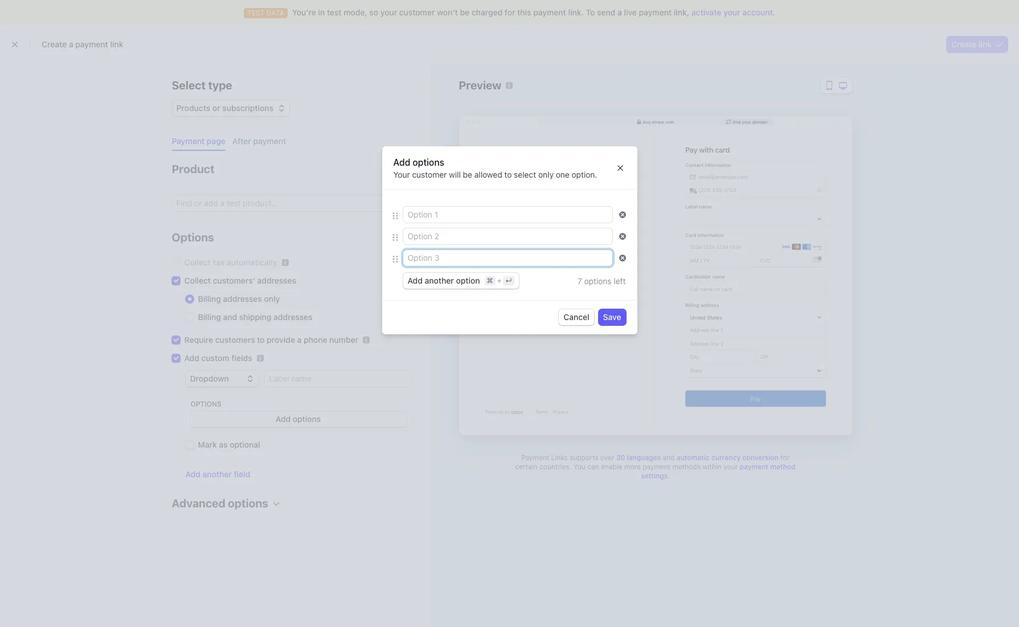 Task type: vqa. For each thing, say whether or not it's contained in the screenshot.
Use
yes



Task type: locate. For each thing, give the bounding box(es) containing it.
options
[[172, 231, 214, 244], [191, 400, 222, 409]]

1 horizontal spatial link
[[979, 39, 992, 49]]

add inside button
[[408, 276, 423, 286]]

enable
[[601, 463, 623, 471]]

payment method settings link
[[641, 463, 796, 480]]

collect left "customers'"
[[184, 276, 211, 286]]

require
[[184, 335, 213, 345]]

and down billing addresses only
[[223, 312, 237, 322]]

1 vertical spatial only
[[264, 294, 280, 304]]

automatic currency conversion link
[[677, 454, 779, 462]]

0 horizontal spatial .
[[668, 472, 670, 480]]

automatically
[[227, 258, 277, 267]]

cancel
[[564, 312, 590, 322]]

create inside button
[[952, 39, 977, 49]]

1 horizontal spatial only
[[539, 170, 554, 180]]

your down automatic currency conversion "link"
[[724, 463, 738, 471]]

another
[[425, 276, 454, 286], [203, 470, 232, 479]]

you
[[574, 463, 586, 471]]

be right the will
[[463, 170, 472, 180]]

options inside options add options
[[293, 414, 321, 424]]

collect tax automatically
[[184, 258, 277, 267]]

link
[[110, 39, 123, 49], [979, 39, 992, 49]]

add inside button
[[186, 470, 201, 479]]

for up the method
[[781, 454, 790, 462]]

create
[[42, 39, 67, 49], [952, 39, 977, 49]]

1 horizontal spatial for
[[781, 454, 790, 462]]

options up the mark
[[191, 400, 222, 409]]

to inside add options your customer will be allowed to select only one option.
[[505, 170, 512, 180]]

1 create from the left
[[42, 39, 67, 49]]

as
[[219, 440, 228, 450]]

options up 'tax' at top left
[[172, 231, 214, 244]]

2 billing from the top
[[198, 312, 221, 322]]

addresses up "provide"
[[274, 312, 313, 322]]

0 horizontal spatial to
[[257, 335, 265, 345]]

1 billing from the top
[[198, 294, 221, 304]]

product
[[172, 162, 215, 176]]

1 link from the left
[[110, 39, 123, 49]]

only
[[539, 170, 554, 180], [264, 294, 280, 304]]

1 vertical spatial addresses
[[223, 294, 262, 304]]

1 vertical spatial options
[[191, 400, 222, 409]]

links
[[551, 454, 568, 462]]

0 vertical spatial billing
[[198, 294, 221, 304]]

1 horizontal spatial create
[[952, 39, 977, 49]]

7
[[578, 276, 582, 286]]

0 vertical spatial customer
[[399, 7, 435, 17]]

0 horizontal spatial and
[[223, 312, 237, 322]]

billing up 'require'
[[198, 312, 221, 322]]

another left field
[[203, 470, 232, 479]]

1 vertical spatial .
[[668, 472, 670, 480]]

0 horizontal spatial for
[[505, 7, 515, 17]]

0 vertical spatial and
[[223, 312, 237, 322]]

2 collect from the top
[[184, 276, 211, 286]]

billing down "customers'"
[[198, 294, 221, 304]]

another inside button
[[425, 276, 454, 286]]

payment page tab panel
[[163, 151, 411, 528]]

billing
[[198, 294, 221, 304], [198, 312, 221, 322]]

your right use
[[742, 119, 752, 124]]

0 vertical spatial options
[[172, 231, 214, 244]]

customer inside add options your customer will be allowed to select only one option.
[[412, 170, 447, 180]]

be right won't
[[460, 7, 470, 17]]

only left one
[[539, 170, 554, 180]]

0 vertical spatial payment
[[172, 136, 205, 146]]

1 vertical spatial collect
[[184, 276, 211, 286]]

0 vertical spatial to
[[505, 170, 512, 180]]

0 horizontal spatial link
[[110, 39, 123, 49]]

0 horizontal spatial another
[[203, 470, 232, 479]]

collect for collect tax automatically
[[184, 258, 211, 267]]

addresses down automatically
[[257, 276, 296, 286]]

your
[[394, 170, 410, 180]]

another for option
[[425, 276, 454, 286]]

and
[[223, 312, 237, 322], [663, 454, 675, 462]]

to
[[586, 7, 595, 17]]

options inside options add options
[[191, 400, 222, 409]]

1 horizontal spatial .
[[773, 7, 776, 17]]

1 vertical spatial a
[[69, 39, 73, 49]]

1 vertical spatial billing
[[198, 312, 221, 322]]

options for advanced options
[[228, 497, 268, 510]]

customer left won't
[[399, 7, 435, 17]]

phone
[[304, 335, 327, 345]]

collect for collect customers' addresses
[[184, 276, 211, 286]]

only up 'shipping'
[[264, 294, 280, 304]]

options inside add options your customer will be allowed to select only one option.
[[413, 157, 444, 168]]

another left option
[[425, 276, 454, 286]]

for
[[505, 7, 515, 17], [781, 454, 790, 462]]

customer
[[399, 7, 435, 17], [412, 170, 447, 180]]

1 vertical spatial to
[[257, 335, 265, 345]]

payment for payment page
[[172, 136, 205, 146]]

collect
[[184, 258, 211, 267], [184, 276, 211, 286]]

2 vertical spatial a
[[297, 335, 302, 345]]

collect left 'tax' at top left
[[184, 258, 211, 267]]

products or subscriptions button
[[172, 98, 290, 116]]

add
[[394, 157, 411, 168], [408, 276, 423, 286], [184, 353, 199, 363], [276, 414, 291, 424], [186, 470, 201, 479]]

1 horizontal spatial another
[[425, 276, 454, 286]]

Option 1 text field
[[403, 207, 612, 223]]

preview
[[459, 79, 502, 92]]

0 vertical spatial another
[[425, 276, 454, 286]]

use
[[733, 119, 741, 124]]

addresses
[[257, 276, 296, 286], [223, 294, 262, 304], [274, 312, 313, 322]]

0 horizontal spatial payment
[[172, 136, 205, 146]]

0 vertical spatial collect
[[184, 258, 211, 267]]

1 horizontal spatial and
[[663, 454, 675, 462]]

add inside add options your customer will be allowed to select only one option.
[[394, 157, 411, 168]]

to left select
[[505, 170, 512, 180]]

a
[[618, 7, 622, 17], [69, 39, 73, 49], [297, 335, 302, 345]]

payment page button
[[167, 132, 232, 151]]

your
[[381, 7, 397, 17], [724, 7, 741, 17], [742, 119, 752, 124], [724, 463, 738, 471]]

1 vertical spatial be
[[463, 170, 472, 180]]

method
[[771, 463, 796, 471]]

domain
[[753, 119, 768, 124]]

won't
[[437, 7, 458, 17]]

payment
[[172, 136, 205, 146], [522, 454, 549, 462]]

for left 'this'
[[505, 7, 515, 17]]

you're
[[292, 7, 316, 17]]

options inside button
[[228, 497, 268, 510]]

payment inside payment page 'button'
[[172, 136, 205, 146]]

options
[[413, 157, 444, 168], [584, 276, 612, 286], [293, 414, 321, 424], [228, 497, 268, 510]]

2 create from the left
[[952, 39, 977, 49]]

this
[[518, 7, 531, 17]]

and up methods
[[663, 454, 675, 462]]

add options your customer will be allowed to select only one option.
[[394, 157, 598, 180]]

to left "provide"
[[257, 335, 265, 345]]

2 horizontal spatial a
[[618, 7, 622, 17]]

add custom fields
[[184, 353, 252, 363]]

1 vertical spatial for
[[781, 454, 790, 462]]

payment up certain
[[522, 454, 549, 462]]

you're in test mode, so your customer won't be charged for this payment link. to send a live payment link, activate your account .
[[292, 7, 776, 17]]

add another option
[[408, 276, 480, 286]]

customer left the will
[[412, 170, 447, 180]]

activate your account link
[[692, 7, 773, 17]]

payment page
[[172, 136, 226, 146]]

0 vertical spatial .
[[773, 7, 776, 17]]

be
[[460, 7, 470, 17], [463, 170, 472, 180]]

0 vertical spatial only
[[539, 170, 554, 180]]

payment for payment links supports over 30 languages and automatic currency conversion
[[522, 454, 549, 462]]

2 link from the left
[[979, 39, 992, 49]]

another for field
[[203, 470, 232, 479]]

can
[[588, 463, 599, 471]]

1 collect from the top
[[184, 258, 211, 267]]

0 horizontal spatial only
[[264, 294, 280, 304]]

1 vertical spatial payment
[[522, 454, 549, 462]]

1 horizontal spatial payment
[[522, 454, 549, 462]]

payment
[[534, 7, 566, 17], [639, 7, 672, 17], [75, 39, 108, 49], [253, 136, 286, 146], [643, 463, 671, 471], [740, 463, 769, 471]]

0 horizontal spatial create
[[42, 39, 67, 49]]

1 horizontal spatial to
[[505, 170, 512, 180]]

1 vertical spatial another
[[203, 470, 232, 479]]

1 vertical spatial customer
[[412, 170, 447, 180]]

payment left page
[[172, 136, 205, 146]]

select
[[172, 79, 206, 92]]

add for add another option
[[408, 276, 423, 286]]

options for add options your customer will be allowed to select only one option.
[[413, 157, 444, 168]]

addresses down collect customers' addresses
[[223, 294, 262, 304]]

1 horizontal spatial a
[[297, 335, 302, 345]]

add for add another field
[[186, 470, 201, 479]]

another inside button
[[203, 470, 232, 479]]

option
[[456, 276, 480, 286]]

options for 7 options left
[[584, 276, 612, 286]]



Task type: describe. For each thing, give the bounding box(es) containing it.
link.
[[568, 7, 584, 17]]

subscriptions
[[222, 103, 274, 113]]

after payment
[[232, 136, 286, 146]]

payment links supports over 30 languages and automatic currency conversion
[[522, 454, 779, 462]]

billing and shipping addresses
[[198, 312, 313, 322]]

to inside payment page "tab panel"
[[257, 335, 265, 345]]

activate
[[692, 7, 722, 17]]

after
[[232, 136, 251, 146]]

send
[[597, 7, 616, 17]]

add another field
[[186, 470, 250, 479]]

payment inside for certain countries. you can enable more payment methods within your
[[643, 463, 671, 471]]

your inside for certain countries. you can enable more payment methods within your
[[724, 463, 738, 471]]

select type
[[172, 79, 232, 92]]

account
[[743, 7, 773, 17]]

payment inside button
[[253, 136, 286, 146]]

link inside button
[[979, 39, 992, 49]]

only inside add options your customer will be allowed to select only one option.
[[539, 170, 554, 180]]

a inside "tab panel"
[[297, 335, 302, 345]]

currency
[[712, 454, 741, 462]]

test
[[327, 7, 342, 17]]

add inside options add options
[[276, 414, 291, 424]]

billing for billing addresses only
[[198, 294, 221, 304]]

create a payment link
[[42, 39, 123, 49]]

add for add custom fields
[[184, 353, 199, 363]]

Option 2 text field
[[403, 229, 612, 244]]

or
[[213, 103, 220, 113]]

your inside button
[[742, 119, 752, 124]]

mark
[[198, 440, 217, 450]]

customers
[[215, 335, 255, 345]]

after payment button
[[228, 132, 293, 151]]

billing for billing and shipping addresses
[[198, 312, 221, 322]]

payment link settings tab list
[[167, 132, 411, 151]]

0 vertical spatial addresses
[[257, 276, 296, 286]]

svg image
[[617, 165, 624, 172]]

field
[[234, 470, 250, 479]]

buy.stripe.com
[[643, 119, 674, 124]]

1 vertical spatial and
[[663, 454, 675, 462]]

will
[[449, 170, 461, 180]]

options for options add options
[[191, 400, 222, 409]]

0 vertical spatial be
[[460, 7, 470, 17]]

billing addresses only
[[198, 294, 280, 304]]

over
[[601, 454, 615, 462]]

left
[[614, 276, 626, 286]]

custom
[[202, 353, 230, 363]]

methods
[[673, 463, 701, 471]]

tax
[[213, 258, 225, 267]]

options for options
[[172, 231, 214, 244]]

option.
[[572, 170, 598, 180]]

charged
[[472, 7, 503, 17]]

shipping
[[239, 312, 272, 322]]

fields
[[232, 353, 252, 363]]

one
[[556, 170, 570, 180]]

7 options left
[[578, 276, 626, 286]]

be inside add options your customer will be allowed to select only one option.
[[463, 170, 472, 180]]

number
[[329, 335, 359, 345]]

options add options
[[191, 400, 321, 424]]

create link button
[[947, 36, 1008, 52]]

products or subscriptions
[[176, 103, 274, 113]]

add for add options your customer will be allowed to select only one option.
[[394, 157, 411, 168]]

more
[[625, 463, 641, 471]]

mark as optional
[[198, 440, 260, 450]]

add another field button
[[186, 469, 250, 480]]

allowed
[[475, 170, 502, 180]]

30 languages link
[[617, 454, 661, 462]]

use your domain
[[733, 119, 768, 124]]

within
[[703, 463, 722, 471]]

collect customers' addresses
[[184, 276, 296, 286]]

0 vertical spatial for
[[505, 7, 515, 17]]

provide
[[267, 335, 295, 345]]

and inside payment page "tab panel"
[[223, 312, 237, 322]]

select
[[514, 170, 536, 180]]

0 horizontal spatial a
[[69, 39, 73, 49]]

add another option button
[[403, 273, 519, 289]]

your right so
[[381, 7, 397, 17]]

save button
[[599, 309, 626, 325]]

in
[[318, 7, 325, 17]]

Option 3 text field
[[403, 250, 612, 266]]

only inside payment page "tab panel"
[[264, 294, 280, 304]]

create for create a payment link
[[42, 39, 67, 49]]

customers'
[[213, 276, 255, 286]]

type
[[208, 79, 232, 92]]

advanced options
[[172, 497, 268, 510]]

optional
[[230, 440, 260, 450]]

supports
[[570, 454, 599, 462]]

payment inside "payment method settings"
[[740, 463, 769, 471]]

link,
[[674, 7, 690, 17]]

so
[[370, 7, 378, 17]]

conversion
[[743, 454, 779, 462]]

advanced
[[172, 497, 225, 510]]

use your domain button
[[721, 119, 774, 125]]

products
[[176, 103, 210, 113]]

certain
[[515, 463, 538, 471]]

require customers to provide a phone number
[[184, 335, 359, 345]]

for certain countries. you can enable more payment methods within your
[[515, 454, 790, 471]]

0 vertical spatial a
[[618, 7, 622, 17]]

cancel button
[[559, 309, 594, 325]]

payment method settings
[[641, 463, 796, 480]]

for inside for certain countries. you can enable more payment methods within your
[[781, 454, 790, 462]]

live
[[624, 7, 637, 17]]

mode,
[[344, 7, 367, 17]]

page
[[207, 136, 226, 146]]

settings
[[641, 472, 668, 480]]

your right activate
[[724, 7, 741, 17]]

create for create link
[[952, 39, 977, 49]]

languages
[[627, 454, 661, 462]]

30
[[617, 454, 625, 462]]

2 vertical spatial addresses
[[274, 312, 313, 322]]

countries.
[[540, 463, 572, 471]]

save
[[603, 312, 621, 322]]



